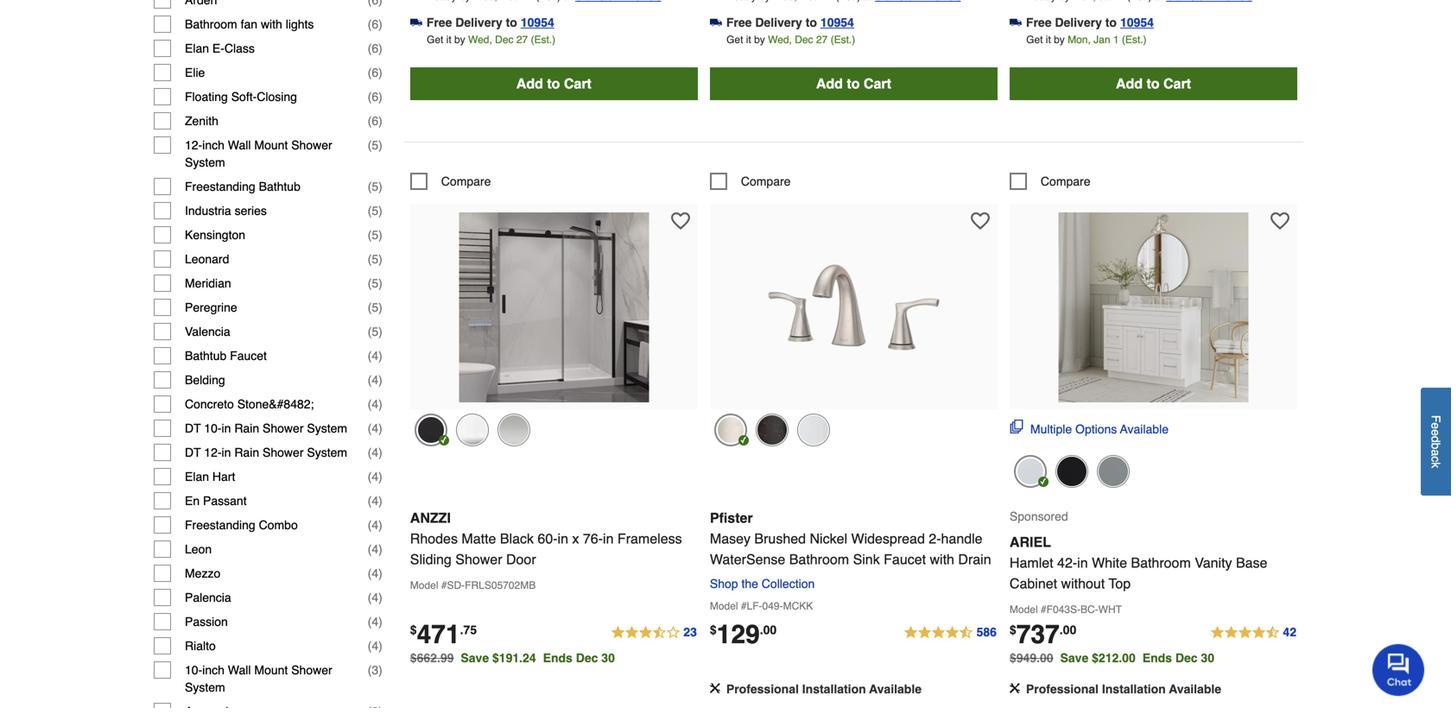 Task type: vqa. For each thing, say whether or not it's contained in the screenshot.
leftmost the ( 0 )
no



Task type: locate. For each thing, give the bounding box(es) containing it.
2 ( 4 ) from the top
[[368, 373, 383, 387]]

0 horizontal spatial 27
[[517, 34, 528, 46]]

bathtub up belding
[[185, 349, 227, 363]]

in up the hart
[[222, 446, 231, 460]]

12 4 from the top
[[372, 615, 379, 629]]

1 horizontal spatial by
[[754, 34, 765, 46]]

16 ) from the top
[[379, 398, 383, 411]]

vanity
[[1195, 555, 1233, 571]]

2 ends dec 30 element from the left
[[1143, 651, 1222, 665]]

matte
[[462, 531, 496, 547]]

base
[[1236, 555, 1268, 571]]

1 get from the left
[[427, 34, 444, 46]]

0 vertical spatial elan
[[185, 42, 209, 55]]

0 horizontal spatial it
[[446, 34, 452, 46]]

shower down stone&#8482;
[[263, 422, 304, 436]]

12 ) from the top
[[379, 301, 383, 315]]

0 vertical spatial 12-
[[185, 138, 202, 152]]

save for 471
[[461, 651, 489, 665]]

3 10954 from the left
[[1121, 15, 1154, 29]]

elie
[[185, 66, 205, 80]]

1 vertical spatial inch
[[202, 664, 225, 677]]

1 horizontal spatial cart
[[864, 75, 892, 91]]

2 horizontal spatial by
[[1054, 34, 1065, 46]]

0 vertical spatial dt
[[185, 422, 201, 436]]

30 down the 3.5 stars image
[[602, 651, 615, 665]]

18 ) from the top
[[379, 446, 383, 460]]

0 horizontal spatial cart
[[564, 75, 592, 91]]

0 horizontal spatial 10954
[[521, 15, 555, 29]]

3 compare from the left
[[1041, 174, 1091, 188]]

wall inside the 12-inch wall mount shower system
[[228, 138, 251, 152]]

9 ( 4 ) from the top
[[368, 543, 383, 556]]

professional installation available for assembly icon
[[1026, 682, 1222, 696]]

professional
[[727, 682, 799, 696], [1026, 682, 1099, 696]]

professional right assembly image on the left bottom
[[727, 682, 799, 696]]

ends dec 30 element for 471
[[543, 651, 622, 665]]

mount for 10-inch wall mount shower system
[[254, 664, 288, 677]]

1 vertical spatial 12-
[[204, 446, 222, 460]]

1 horizontal spatial installation
[[1102, 682, 1166, 696]]

1 horizontal spatial 10-
[[204, 422, 222, 436]]

heart outline image
[[971, 212, 990, 231], [1271, 212, 1290, 231]]

0 horizontal spatial add
[[516, 75, 543, 91]]

23 ( from the top
[[368, 567, 372, 581]]

1 horizontal spatial .00
[[1060, 623, 1077, 637]]

( for leonard
[[368, 252, 372, 266]]

multiple
[[1031, 422, 1072, 436]]

1 horizontal spatial faucet
[[884, 552, 926, 568]]

( for valencia
[[368, 325, 372, 339]]

42
[[1283, 625, 1297, 639]]

1 ( from the top
[[368, 17, 372, 31]]

1 horizontal spatial heart outline image
[[1271, 212, 1290, 231]]

0 vertical spatial freestanding
[[185, 180, 256, 194]]

d
[[1430, 436, 1443, 443]]

1 horizontal spatial 30
[[1201, 651, 1215, 665]]

0 horizontal spatial by
[[454, 34, 465, 46]]

compare for the 5001951543 element
[[441, 174, 491, 188]]

b
[[1430, 443, 1443, 450]]

0 horizontal spatial get
[[427, 34, 444, 46]]

with
[[261, 17, 282, 31], [930, 552, 955, 568]]

1 horizontal spatial 27
[[816, 34, 828, 46]]

rain for 10-
[[234, 422, 259, 436]]

0 horizontal spatial ends dec 30 element
[[543, 651, 622, 665]]

5 for peregrine
[[372, 301, 379, 315]]

black image
[[1056, 455, 1089, 488]]

wall
[[228, 138, 251, 152], [228, 664, 251, 677]]

get it by wed, dec 27 (est.)
[[427, 34, 556, 46], [727, 34, 856, 46]]

truck filled image
[[710, 16, 722, 29], [1010, 16, 1022, 29]]

1 horizontal spatial professional
[[1026, 682, 1099, 696]]

1 e from the top
[[1430, 423, 1443, 430]]

add to cart for first 'add to cart' button
[[516, 75, 592, 91]]

30 down 42 button on the right bottom
[[1201, 651, 1215, 665]]

free delivery to 10954
[[427, 15, 555, 29], [727, 15, 854, 29], [1026, 15, 1154, 29]]

10 ) from the top
[[379, 252, 383, 266]]

sliding
[[410, 552, 452, 568]]

0 horizontal spatial compare
[[441, 174, 491, 188]]

6 ) from the top
[[379, 138, 383, 152]]

11 ( from the top
[[368, 277, 372, 290]]

dt up elan hart
[[185, 446, 201, 460]]

0 vertical spatial with
[[261, 17, 282, 31]]

freestanding for freestanding combo
[[185, 518, 256, 532]]

in left x
[[558, 531, 569, 547]]

0 horizontal spatial faucet
[[230, 349, 267, 363]]

4.5 stars image
[[903, 623, 998, 644], [1210, 623, 1298, 644]]

13 ( from the top
[[368, 325, 372, 339]]

installation for assembly image on the left bottom
[[802, 682, 866, 696]]

wall inside the 10-inch wall mount shower system
[[228, 664, 251, 677]]

0 horizontal spatial save
[[461, 651, 489, 665]]

1 vertical spatial elan
[[185, 470, 209, 484]]

e-
[[212, 42, 225, 55]]

available right options
[[1120, 422, 1169, 436]]

0 vertical spatial wall
[[228, 138, 251, 152]]

4 for leon
[[372, 543, 379, 556]]

# down sliding
[[441, 580, 447, 592]]

bathtub up series
[[259, 180, 301, 194]]

ends dec 30 element right $191.24
[[543, 651, 622, 665]]

dt
[[185, 422, 201, 436], [185, 446, 201, 460]]

wall up freestanding bathtub
[[228, 138, 251, 152]]

0 horizontal spatial professional
[[727, 682, 799, 696]]

1 horizontal spatial 10954 button
[[821, 14, 854, 31]]

8 5 from the top
[[372, 325, 379, 339]]

( for concreto stone&#8482;
[[368, 398, 372, 411]]

12 ( from the top
[[368, 301, 372, 315]]

4 for passion
[[372, 615, 379, 629]]

4 ( 4 ) from the top
[[368, 422, 383, 436]]

compare inside the 5001951543 element
[[441, 174, 491, 188]]

handle
[[941, 531, 983, 547]]

1 truck filled image from the left
[[710, 16, 722, 29]]

2 27 from the left
[[816, 34, 828, 46]]

4.5 stars image down base
[[1210, 623, 1298, 644]]

.00 down the 049-
[[760, 623, 777, 637]]

0 horizontal spatial available
[[869, 682, 922, 696]]

0 horizontal spatial heart outline image
[[971, 212, 990, 231]]

2 horizontal spatial #
[[1041, 604, 1047, 616]]

pfister masey brushed nickel widespread 2-handle watersense bathroom sink faucet with drain image
[[759, 212, 949, 402]]

1 ( 4 ) from the top
[[368, 349, 383, 363]]

1 vertical spatial 10-
[[185, 664, 202, 677]]

inch down "zenith"
[[202, 138, 225, 152]]

professional installation available
[[727, 682, 922, 696], [1026, 682, 1222, 696]]

7 ) from the top
[[379, 180, 383, 194]]

1 .00 from the left
[[760, 623, 777, 637]]

system for 10-inch wall mount shower system
[[185, 681, 225, 695]]

2 horizontal spatial delivery
[[1055, 15, 1102, 29]]

) for valencia
[[379, 325, 383, 339]]

installation for assembly icon
[[1102, 682, 1166, 696]]

.00 inside $ 737 .00
[[1060, 623, 1077, 637]]

system down stone&#8482;
[[307, 422, 347, 436]]

1 horizontal spatial wed,
[[768, 34, 792, 46]]

elan for elan hart
[[185, 470, 209, 484]]

3 by from the left
[[1054, 34, 1065, 46]]

( 5 ) for kensington
[[368, 228, 383, 242]]

0 horizontal spatial ends
[[543, 651, 573, 665]]

save down .75
[[461, 651, 489, 665]]

wall down passion
[[228, 664, 251, 677]]

4 for bathtub faucet
[[372, 349, 379, 363]]

jan
[[1094, 34, 1111, 46]]

1 vertical spatial rain
[[234, 446, 259, 460]]

21 ( from the top
[[368, 518, 372, 532]]

.00 inside the $ 129 .00
[[760, 623, 777, 637]]

ends
[[543, 651, 573, 665], [1143, 651, 1172, 665]]

2 add to cart button from the left
[[710, 67, 998, 100]]

inch down rialto
[[202, 664, 225, 677]]

( 4 ) for elan hart
[[368, 470, 383, 484]]

0 horizontal spatial add to cart button
[[410, 67, 698, 100]]

model down cabinet
[[1010, 604, 1038, 616]]

2 horizontal spatial free
[[1026, 15, 1052, 29]]

en
[[185, 494, 200, 508]]

shower inside the 12-inch wall mount shower system
[[291, 138, 332, 152]]

was price $949.00 element
[[1010, 647, 1061, 665]]

rain down dt 10-in rain shower system
[[234, 446, 259, 460]]

# up actual price $737.00 element
[[1041, 604, 1047, 616]]

2 horizontal spatial it
[[1046, 34, 1051, 46]]

1 horizontal spatial bathtub
[[259, 180, 301, 194]]

$ inside $ 471 .75
[[410, 623, 417, 637]]

2 rain from the top
[[234, 446, 259, 460]]

0 horizontal spatial free
[[427, 15, 452, 29]]

0 vertical spatial 10-
[[204, 422, 222, 436]]

shower left ( 3 )
[[291, 664, 332, 677]]

1 horizontal spatial free
[[727, 15, 752, 29]]

shower inside the 10-inch wall mount shower system
[[291, 664, 332, 677]]

system
[[185, 156, 225, 169], [307, 422, 347, 436], [307, 446, 347, 460], [185, 681, 225, 695]]

rain down concreto stone&#8482;
[[234, 422, 259, 436]]

1 ( 5 ) from the top
[[368, 138, 383, 152]]

mezzo
[[185, 567, 221, 581]]

1 horizontal spatial get it by wed, dec 27 (est.)
[[727, 34, 856, 46]]

ends right $212.00
[[1143, 651, 1172, 665]]

4 for concreto stone&#8482;
[[372, 398, 379, 411]]

( for kensington
[[368, 228, 372, 242]]

faucet down the widespread
[[884, 552, 926, 568]]

brushed nickel image
[[498, 414, 530, 447]]

0 vertical spatial mount
[[254, 138, 288, 152]]

4.5 stars image containing 42
[[1210, 623, 1298, 644]]

1 $ from the left
[[410, 623, 417, 637]]

$949.00
[[1010, 651, 1054, 665]]

collection
[[762, 577, 815, 591]]

1 horizontal spatial save
[[1061, 651, 1089, 665]]

2 horizontal spatial (est.)
[[1122, 34, 1147, 46]]

dt down concreto at the left
[[185, 422, 201, 436]]

shower down matte at bottom
[[456, 552, 502, 568]]

$ inside the $ 129 .00
[[710, 623, 717, 637]]

0 horizontal spatial wed,
[[468, 34, 492, 46]]

shower for dt 10-in rain shower system
[[263, 422, 304, 436]]

4 5 from the top
[[372, 228, 379, 242]]

shower inside anzzi rhodes matte black 60-in x 76-in frameless sliding shower door
[[456, 552, 502, 568]]

1 horizontal spatial truck filled image
[[1010, 16, 1022, 29]]

16 ( from the top
[[368, 398, 372, 411]]

dt for dt 10-in rain shower system
[[185, 422, 201, 436]]

soft-
[[231, 90, 257, 104]]

installation
[[802, 682, 866, 696], [1102, 682, 1166, 696]]

10954 button for truck filled image related to get it by mon, jan 1 (est.)
[[1121, 14, 1154, 31]]

0 vertical spatial bathtub
[[259, 180, 301, 194]]

0 horizontal spatial add to cart
[[516, 75, 592, 91]]

add for first 'add to cart' button
[[516, 75, 543, 91]]

get it by mon, jan 1 (est.)
[[1027, 34, 1147, 46]]

1000750184 element
[[1010, 173, 1091, 190]]

lights
[[286, 17, 314, 31]]

system inside the 12-inch wall mount shower system
[[185, 156, 225, 169]]

savings save $212.00 element
[[1061, 651, 1222, 665]]

4 for en passant
[[372, 494, 379, 508]]

cart
[[564, 75, 592, 91], [864, 75, 892, 91], [1164, 75, 1192, 91]]

21 ) from the top
[[379, 518, 383, 532]]

( 4 ) for palencia
[[368, 591, 383, 605]]

in right x
[[603, 531, 614, 547]]

anzzi
[[410, 510, 451, 526]]

(est.)
[[531, 34, 556, 46], [831, 34, 856, 46], [1122, 34, 1147, 46]]

2 mount from the top
[[254, 664, 288, 677]]

$ right 23
[[710, 623, 717, 637]]

1 dt from the top
[[185, 422, 201, 436]]

$ 471 .75
[[410, 620, 477, 650]]

$ up $662.99
[[410, 623, 417, 637]]

1 professional from the left
[[727, 682, 799, 696]]

stone&#8482;
[[237, 398, 314, 411]]

1 10954 button from the left
[[521, 14, 555, 31]]

wall for 10-
[[228, 664, 251, 677]]

2 horizontal spatial add to cart
[[1116, 75, 1192, 91]]

system down rialto
[[185, 681, 225, 695]]

0 vertical spatial inch
[[202, 138, 225, 152]]

4 for dt 12-in rain shower system
[[372, 446, 379, 460]]

1 delivery from the left
[[456, 15, 503, 29]]

10-inch wall mount shower system
[[185, 664, 332, 695]]

(
[[368, 17, 372, 31], [368, 42, 372, 55], [368, 66, 372, 80], [368, 90, 372, 104], [368, 114, 372, 128], [368, 138, 372, 152], [368, 180, 372, 194], [368, 204, 372, 218], [368, 228, 372, 242], [368, 252, 372, 266], [368, 277, 372, 290], [368, 301, 372, 315], [368, 325, 372, 339], [368, 349, 372, 363], [368, 373, 372, 387], [368, 398, 372, 411], [368, 422, 372, 436], [368, 446, 372, 460], [368, 470, 372, 484], [368, 494, 372, 508], [368, 518, 372, 532], [368, 543, 372, 556], [368, 567, 372, 581], [368, 591, 372, 605], [368, 615, 372, 629], [368, 639, 372, 653], [368, 664, 372, 677]]

model for model # f043s-bc-wht
[[1010, 604, 1038, 616]]

14 ( from the top
[[368, 349, 372, 363]]

( for meridian
[[368, 277, 372, 290]]

2 add from the left
[[816, 75, 843, 91]]

bc-
[[1081, 604, 1099, 616]]

2 .00 from the left
[[1060, 623, 1077, 637]]

4 ( from the top
[[368, 90, 372, 104]]

mount inside the 12-inch wall mount shower system
[[254, 138, 288, 152]]

f
[[1430, 415, 1443, 423]]

1 vertical spatial dt
[[185, 446, 201, 460]]

1 horizontal spatial #
[[741, 600, 747, 612]]

0 horizontal spatial get it by wed, dec 27 (est.)
[[427, 34, 556, 46]]

2 horizontal spatial cart
[[1164, 75, 1192, 91]]

( 4 )
[[368, 349, 383, 363], [368, 373, 383, 387], [368, 398, 383, 411], [368, 422, 383, 436], [368, 446, 383, 460], [368, 470, 383, 484], [368, 494, 383, 508], [368, 518, 383, 532], [368, 543, 383, 556], [368, 567, 383, 581], [368, 591, 383, 605], [368, 615, 383, 629], [368, 639, 383, 653]]

rain for 12-
[[234, 446, 259, 460]]

1 horizontal spatial free delivery to 10954
[[727, 15, 854, 29]]

system for dt 10-in rain shower system
[[307, 422, 347, 436]]

1 inch from the top
[[202, 138, 225, 152]]

2 horizontal spatial 10954
[[1121, 15, 1154, 29]]

1 compare from the left
[[441, 174, 491, 188]]

1 5 from the top
[[372, 138, 379, 152]]

1 wall from the top
[[228, 138, 251, 152]]

3 5 from the top
[[372, 204, 379, 218]]

savings save $191.24 element
[[461, 651, 622, 665]]

2 horizontal spatial add
[[1116, 75, 1143, 91]]

$191.24
[[492, 651, 536, 665]]

2 horizontal spatial add to cart button
[[1010, 67, 1298, 100]]

2 truck filled image from the left
[[1010, 16, 1022, 29]]

3 ( from the top
[[368, 66, 372, 80]]

5 for freestanding bathtub
[[372, 180, 379, 194]]

0 horizontal spatial free delivery to 10954
[[427, 15, 555, 29]]

( for 12-inch wall mount shower system
[[368, 138, 372, 152]]

2 $ from the left
[[710, 623, 717, 637]]

( 6 ) for with
[[368, 17, 383, 31]]

3 add to cart from the left
[[1116, 75, 1192, 91]]

( for elan e-class
[[368, 42, 372, 55]]

bathroom up e- on the left
[[185, 17, 237, 31]]

( for elie
[[368, 66, 372, 80]]

shower for dt 12-in rain shower system
[[263, 446, 304, 460]]

system down "zenith"
[[185, 156, 225, 169]]

( for mezzo
[[368, 567, 372, 581]]

( 4 ) for passion
[[368, 615, 383, 629]]

bathroom inside pfister masey brushed nickel widespread 2-handle watersense bathroom sink faucet with drain
[[790, 552, 849, 568]]

8 4 from the top
[[372, 518, 379, 532]]

( for en passant
[[368, 494, 372, 508]]

e
[[1430, 423, 1443, 430], [1430, 430, 1443, 436]]

1 ( 6 ) from the top
[[368, 17, 383, 31]]

8 ( 4 ) from the top
[[368, 518, 383, 532]]

shower down closing
[[291, 138, 332, 152]]

inch inside the 12-inch wall mount shower system
[[202, 138, 225, 152]]

4 4 from the top
[[372, 422, 379, 436]]

1 horizontal spatial model
[[710, 600, 738, 612]]

lf-
[[747, 600, 763, 612]]

1 vertical spatial with
[[930, 552, 955, 568]]

1 27 from the left
[[517, 34, 528, 46]]

12- up elan hart
[[204, 446, 222, 460]]

2 horizontal spatial 10954 button
[[1121, 14, 1154, 31]]

1 horizontal spatial add to cart button
[[710, 67, 998, 100]]

dec
[[495, 34, 514, 46], [795, 34, 814, 46], [576, 651, 598, 665], [1176, 651, 1198, 665]]

1 rain from the top
[[234, 422, 259, 436]]

( for zenith
[[368, 114, 372, 128]]

2 ( 6 ) from the top
[[368, 42, 383, 55]]

ends right $191.24
[[543, 651, 573, 665]]

ends dec 30 element for 737
[[1143, 651, 1222, 665]]

brushed
[[755, 531, 806, 547]]

4 for palencia
[[372, 591, 379, 605]]

13 ) from the top
[[379, 325, 383, 339]]

0 horizontal spatial delivery
[[456, 15, 503, 29]]

in down concreto at the left
[[222, 422, 231, 436]]

2 10954 from the left
[[821, 15, 854, 29]]

1 horizontal spatial delivery
[[755, 15, 803, 29]]

ariel
[[1010, 534, 1051, 550]]

industria
[[185, 204, 231, 218]]

10 4 from the top
[[372, 567, 379, 581]]

( 6 ) for closing
[[368, 90, 383, 104]]

4 for belding
[[372, 373, 379, 387]]

2 horizontal spatial available
[[1169, 682, 1222, 696]]

anzzi rhodes matte black 60-in x 76-in frameless sliding shower door
[[410, 510, 682, 568]]

elan up en on the left of page
[[185, 470, 209, 484]]

14 ) from the top
[[379, 349, 383, 363]]

professional for assembly icon
[[1026, 682, 1099, 696]]

( for dt 10-in rain shower system
[[368, 422, 372, 436]]

with right the fan
[[261, 17, 282, 31]]

26 ( from the top
[[368, 639, 372, 653]]

elan left e- on the left
[[185, 42, 209, 55]]

save
[[461, 651, 489, 665], [1061, 651, 1089, 665]]

3 add from the left
[[1116, 75, 1143, 91]]

5 for 12-inch wall mount shower system
[[372, 138, 379, 152]]

1 horizontal spatial $
[[710, 623, 717, 637]]

12- inside the 12-inch wall mount shower system
[[185, 138, 202, 152]]

system inside the 10-inch wall mount shower system
[[185, 681, 225, 695]]

1
[[1114, 34, 1119, 46]]

inch inside the 10-inch wall mount shower system
[[202, 664, 225, 677]]

7 4 from the top
[[372, 494, 379, 508]]

bathroom right white
[[1131, 555, 1191, 571]]

model down shop
[[710, 600, 738, 612]]

1 freestanding from the top
[[185, 180, 256, 194]]

( 5 ) for industria series
[[368, 204, 383, 218]]

1 horizontal spatial it
[[746, 34, 751, 46]]

5 4 from the top
[[372, 446, 379, 460]]

freestanding down en passant
[[185, 518, 256, 532]]

with down 2-
[[930, 552, 955, 568]]

save down $ 737 .00
[[1061, 651, 1089, 665]]

1 vertical spatial bathtub
[[185, 349, 227, 363]]

add
[[516, 75, 543, 91], [816, 75, 843, 91], [1116, 75, 1143, 91]]

0 horizontal spatial with
[[261, 17, 282, 31]]

frls05702mb
[[465, 580, 536, 592]]

1 vertical spatial wall
[[228, 664, 251, 677]]

in up the "without"
[[1078, 555, 1088, 571]]

6 5 from the top
[[372, 277, 379, 290]]

20 ( from the top
[[368, 494, 372, 508]]

5 for meridian
[[372, 277, 379, 290]]

24 ) from the top
[[379, 591, 383, 605]]

bathroom down nickel
[[790, 552, 849, 568]]

.00 down model # f043s-bc-wht
[[1060, 623, 1077, 637]]

3 ( 4 ) from the top
[[368, 398, 383, 411]]

1 horizontal spatial ends
[[1143, 651, 1172, 665]]

12- down "zenith"
[[185, 138, 202, 152]]

shower for 12-inch wall mount shower system
[[291, 138, 332, 152]]

drain
[[959, 552, 992, 568]]

cart for first 'add to cart' button from the right
[[1164, 75, 1192, 91]]

) for dt 12-in rain shower system
[[379, 446, 383, 460]]

model down sliding
[[410, 580, 438, 592]]

2 horizontal spatial $
[[1010, 623, 1017, 637]]

1 ends dec 30 element from the left
[[543, 651, 622, 665]]

17 ( from the top
[[368, 422, 372, 436]]

available inside multiple options available link
[[1120, 422, 1169, 436]]

5
[[372, 138, 379, 152], [372, 180, 379, 194], [372, 204, 379, 218], [372, 228, 379, 242], [372, 252, 379, 266], [372, 277, 379, 290], [372, 301, 379, 315], [372, 325, 379, 339]]

0 horizontal spatial bathtub
[[185, 349, 227, 363]]

0 horizontal spatial #
[[441, 580, 447, 592]]

$ inside $ 737 .00
[[1010, 623, 1017, 637]]

0 horizontal spatial 4.5 stars image
[[903, 623, 998, 644]]

leonard
[[185, 252, 229, 266]]

1 add to cart from the left
[[516, 75, 592, 91]]

10 ( from the top
[[368, 252, 372, 266]]

) for en passant
[[379, 494, 383, 508]]

options
[[1076, 422, 1117, 436]]

23 ) from the top
[[379, 567, 383, 581]]

) for meridian
[[379, 277, 383, 290]]

4 for elan hart
[[372, 470, 379, 484]]

matte black image
[[415, 414, 447, 447]]

inch
[[202, 138, 225, 152], [202, 664, 225, 677]]

ends dec 30 element
[[543, 651, 622, 665], [1143, 651, 1222, 665]]

1 horizontal spatial available
[[1120, 422, 1169, 436]]

15 ( from the top
[[368, 373, 372, 387]]

5 ) from the top
[[379, 114, 383, 128]]

12-
[[185, 138, 202, 152], [204, 446, 222, 460]]

2 horizontal spatial model
[[1010, 604, 1038, 616]]

dt 12-in rain shower system
[[185, 446, 347, 460]]

brushed nickel image
[[714, 414, 747, 447]]

( for floating soft-closing
[[368, 90, 372, 104]]

4 ) from the top
[[379, 90, 383, 104]]

2 ( from the top
[[368, 42, 372, 55]]

available down savings save $212.00 element
[[1169, 682, 1222, 696]]

42-
[[1058, 555, 1078, 571]]

model for model # sd-frls05702mb
[[410, 580, 438, 592]]

with inside pfister masey brushed nickel widespread 2-handle watersense bathroom sink faucet with drain
[[930, 552, 955, 568]]

2 horizontal spatial bathroom
[[1131, 555, 1191, 571]]

( 5 ) for valencia
[[368, 325, 383, 339]]

( 6 )
[[368, 17, 383, 31], [368, 42, 383, 55], [368, 66, 383, 80], [368, 90, 383, 104], [368, 114, 383, 128]]

) for industria series
[[379, 204, 383, 218]]

system down dt 10-in rain shower system
[[307, 446, 347, 460]]

2 horizontal spatial free delivery to 10954
[[1026, 15, 1154, 29]]

1 horizontal spatial professional installation available
[[1026, 682, 1222, 696]]

27
[[517, 34, 528, 46], [816, 34, 828, 46]]

e up b
[[1430, 430, 1443, 436]]

26 ) from the top
[[379, 639, 383, 653]]

actual price $129.00 element
[[710, 620, 777, 650]]

e up d at the right of page
[[1430, 423, 1443, 430]]

k
[[1430, 462, 1443, 469]]

it
[[446, 34, 452, 46], [746, 34, 751, 46], [1046, 34, 1051, 46]]

series
[[235, 204, 267, 218]]

10-
[[204, 422, 222, 436], [185, 664, 202, 677]]

( for bathtub faucet
[[368, 349, 372, 363]]

freestanding up the industria series
[[185, 180, 256, 194]]

7 5 from the top
[[372, 301, 379, 315]]

shower down dt 10-in rain shower system
[[263, 446, 304, 460]]

compare inside 1000244323 element
[[741, 174, 791, 188]]

anzzi rhodes matte black 60-in x 76-in frameless sliding shower door image
[[459, 212, 649, 402]]

x
[[572, 531, 579, 547]]

1 horizontal spatial 10954
[[821, 15, 854, 29]]

1 installation from the left
[[802, 682, 866, 696]]

faucet down valencia
[[230, 349, 267, 363]]

0 horizontal spatial 30
[[602, 651, 615, 665]]

) for floating soft-closing
[[379, 90, 383, 104]]

4.5 stars image containing 586
[[903, 623, 998, 644]]

0 horizontal spatial truck filled image
[[710, 16, 722, 29]]

25 ( from the top
[[368, 615, 372, 629]]

# for lf-
[[741, 600, 747, 612]]

0 horizontal spatial 10-
[[185, 664, 202, 677]]

23 button
[[610, 623, 698, 644]]

1 4.5 stars image from the left
[[903, 623, 998, 644]]

4.5 stars image down drain
[[903, 623, 998, 644]]

2 ends from the left
[[1143, 651, 1172, 665]]

polished chrome image
[[797, 414, 830, 447]]

compare inside 1000750184 element
[[1041, 174, 1091, 188]]

1 vertical spatial mount
[[254, 664, 288, 677]]

1 ) from the top
[[379, 17, 383, 31]]

multiple options available
[[1031, 422, 1169, 436]]

# down the
[[741, 600, 747, 612]]

5 for leonard
[[372, 252, 379, 266]]

f e e d b a c k
[[1430, 415, 1443, 469]]

1 horizontal spatial bathroom
[[790, 552, 849, 568]]

professional down was price $949.00 element
[[1026, 682, 1099, 696]]

mount inside the 10-inch wall mount shower system
[[254, 664, 288, 677]]

ariel hamlet 42-in white bathroom vanity base cabinet without top image
[[1059, 212, 1249, 402]]

17 ) from the top
[[379, 422, 383, 436]]

10- down rialto
[[185, 664, 202, 677]]

6 for closing
[[372, 90, 379, 104]]

0 horizontal spatial .00
[[760, 623, 777, 637]]

available down 586 button
[[869, 682, 922, 696]]

wall for 12-
[[228, 138, 251, 152]]

1 professional installation available from the left
[[727, 682, 922, 696]]

10- down concreto at the left
[[204, 422, 222, 436]]

23
[[684, 625, 697, 639]]

0 horizontal spatial 12-
[[185, 138, 202, 152]]

#
[[441, 580, 447, 592], [741, 600, 747, 612], [1041, 604, 1047, 616]]

) for palencia
[[379, 591, 383, 605]]

1 horizontal spatial add
[[816, 75, 843, 91]]

1 horizontal spatial 4.5 stars image
[[1210, 623, 1298, 644]]

$ right 586
[[1010, 623, 1017, 637]]

ends dec 30 element right $212.00
[[1143, 651, 1222, 665]]



Task type: describe. For each thing, give the bounding box(es) containing it.
1 add to cart button from the left
[[410, 67, 698, 100]]

rhodes
[[410, 531, 458, 547]]

76-
[[583, 531, 603, 547]]

elan e-class
[[185, 42, 255, 55]]

3 free from the left
[[1026, 15, 1052, 29]]

cart for 2nd 'add to cart' button from the right
[[864, 75, 892, 91]]

4.5 stars image for 737
[[1210, 623, 1298, 644]]

without
[[1061, 576, 1105, 592]]

( for leon
[[368, 543, 372, 556]]

( for freestanding combo
[[368, 518, 372, 532]]

compare for 1000750184 element
[[1041, 174, 1091, 188]]

system for 12-inch wall mount shower system
[[185, 156, 225, 169]]

by for truck filled icon
[[454, 34, 465, 46]]

) for passion
[[379, 615, 383, 629]]

3 get from the left
[[1027, 34, 1043, 46]]

freestanding combo
[[185, 518, 298, 532]]

get it by wed, dec 27 (est.) for 10954 button associated with truck filled icon
[[427, 34, 556, 46]]

the
[[742, 577, 759, 591]]

rialto
[[185, 639, 216, 653]]

zenith
[[185, 114, 219, 128]]

( for passion
[[368, 615, 372, 629]]

2 free delivery to 10954 from the left
[[727, 15, 854, 29]]

( for dt 12-in rain shower system
[[368, 446, 372, 460]]

white
[[1092, 555, 1128, 571]]

3 ( 6 ) from the top
[[368, 66, 383, 80]]

watersense
[[710, 552, 786, 568]]

1 heart outline image from the left
[[971, 212, 990, 231]]

) for kensington
[[379, 228, 383, 242]]

wht
[[1099, 604, 1122, 616]]

3
[[372, 664, 379, 677]]

3 (est.) from the left
[[1122, 34, 1147, 46]]

( 4 ) for rialto
[[368, 639, 383, 653]]

) for leonard
[[379, 252, 383, 266]]

( for belding
[[368, 373, 372, 387]]

1 free delivery to 10954 from the left
[[427, 15, 555, 29]]

( 4 ) for dt 12-in rain shower system
[[368, 446, 383, 460]]

( for 10-inch wall mount shower system
[[368, 664, 372, 677]]

1 it from the left
[[446, 34, 452, 46]]

assembly image
[[710, 683, 720, 694]]

( 5 ) for leonard
[[368, 252, 383, 266]]

hart
[[212, 470, 235, 484]]

fan
[[241, 17, 258, 31]]

3 6 from the top
[[372, 66, 379, 80]]

heart outline image
[[671, 212, 690, 231]]

42 button
[[1210, 623, 1298, 644]]

( 4 ) for belding
[[368, 373, 383, 387]]

5 for valencia
[[372, 325, 379, 339]]

concreto stone&#8482;
[[185, 398, 314, 411]]

passant
[[203, 494, 247, 508]]

( 5 ) for peregrine
[[368, 301, 383, 315]]

shower for 10-inch wall mount shower system
[[291, 664, 332, 677]]

c
[[1430, 456, 1443, 462]]

( for bathroom fan with lights
[[368, 17, 372, 31]]

assembly image
[[1010, 683, 1020, 694]]

) for 10-inch wall mount shower system
[[379, 664, 383, 677]]

$ for 737
[[1010, 623, 1017, 637]]

) for belding
[[379, 373, 383, 387]]

0 vertical spatial faucet
[[230, 349, 267, 363]]

5001951543 element
[[410, 173, 491, 190]]

closing
[[257, 90, 297, 104]]

multiple options available link
[[1010, 420, 1169, 438]]

.75
[[460, 623, 477, 637]]

polished chrome image
[[456, 414, 489, 447]]

471
[[417, 620, 460, 650]]

$ for 471
[[410, 623, 417, 637]]

2 free from the left
[[727, 15, 752, 29]]

elan for elan e-class
[[185, 42, 209, 55]]

10- inside the 10-inch wall mount shower system
[[185, 664, 202, 677]]

faucet inside pfister masey brushed nickel widespread 2-handle watersense bathroom sink faucet with drain
[[884, 552, 926, 568]]

f e e d b a c k button
[[1421, 388, 1452, 496]]

$ 129 .00
[[710, 620, 777, 650]]

bathtub faucet
[[185, 349, 267, 363]]

mckk
[[783, 600, 813, 612]]

inch for 10-
[[202, 664, 225, 677]]

masey
[[710, 531, 751, 547]]

kensington
[[185, 228, 245, 242]]

system for dt 12-in rain shower system
[[307, 446, 347, 460]]

2 wed, from the left
[[768, 34, 792, 46]]

truck filled image for get it by wed, dec 27 (est.)
[[710, 16, 722, 29]]

cabinet
[[1010, 576, 1058, 592]]

5 ( 6 ) from the top
[[368, 114, 383, 128]]

ends for 737
[[1143, 651, 1172, 665]]

3 free delivery to 10954 from the left
[[1026, 15, 1154, 29]]

industria series
[[185, 204, 267, 218]]

white image
[[1014, 455, 1047, 488]]

1 free from the left
[[427, 15, 452, 29]]

$662.99 save $191.24 ends dec 30
[[410, 651, 615, 665]]

) for rialto
[[379, 639, 383, 653]]

( 3 )
[[368, 664, 383, 677]]

( 4 ) for dt 10-in rain shower system
[[368, 422, 383, 436]]

grey image
[[1097, 455, 1130, 488]]

ariel hamlet 42-in white bathroom vanity base cabinet without top
[[1010, 534, 1268, 592]]

pfister masey brushed nickel widespread 2-handle watersense bathroom sink faucet with drain
[[710, 510, 992, 568]]

widespread
[[851, 531, 925, 547]]

) for bathtub faucet
[[379, 349, 383, 363]]

add to cart for 2nd 'add to cart' button from the right
[[816, 75, 892, 91]]

belding
[[185, 373, 225, 387]]

shop
[[710, 577, 738, 591]]

1000244323 element
[[710, 173, 791, 190]]

professional installation available for assembly image on the left bottom
[[727, 682, 922, 696]]

2 delivery from the left
[[755, 15, 803, 29]]

$949.00 save $212.00 ends dec 30
[[1010, 651, 1215, 665]]

chat invite button image
[[1373, 644, 1426, 696]]

129
[[717, 620, 760, 650]]

a
[[1430, 450, 1443, 456]]

) for leon
[[379, 543, 383, 556]]

elan hart
[[185, 470, 235, 484]]

en passant
[[185, 494, 247, 508]]

mon,
[[1068, 34, 1091, 46]]

( for freestanding bathtub
[[368, 180, 372, 194]]

model for model # lf-049-mckk
[[710, 600, 738, 612]]

4 for rialto
[[372, 639, 379, 653]]

5 6 from the top
[[372, 114, 379, 128]]

$212.00
[[1092, 651, 1136, 665]]

) for dt 10-in rain shower system
[[379, 422, 383, 436]]

nickel
[[810, 531, 848, 547]]

2 get from the left
[[727, 34, 743, 46]]

truck filled image for get it by mon, jan 1 (est.)
[[1010, 16, 1022, 29]]

sponsored
[[1010, 510, 1068, 523]]

3 it from the left
[[1046, 34, 1051, 46]]

) for bathroom fan with lights
[[379, 17, 383, 31]]

( 5 ) for freestanding bathtub
[[368, 180, 383, 194]]

2-
[[929, 531, 941, 547]]

2 (est.) from the left
[[831, 34, 856, 46]]

model # lf-049-mckk
[[710, 600, 813, 612]]

freestanding bathtub
[[185, 180, 301, 194]]

# for f043s-
[[1041, 604, 1047, 616]]

60-
[[538, 531, 558, 547]]

( for industria series
[[368, 204, 372, 218]]

top
[[1109, 576, 1131, 592]]

freestanding for freestanding bathtub
[[185, 180, 256, 194]]

available for assembly image on the left bottom
[[869, 682, 922, 696]]

palencia
[[185, 591, 231, 605]]

3 add to cart button from the left
[[1010, 67, 1298, 100]]

dt 10-in rain shower system
[[185, 422, 347, 436]]

sink
[[853, 552, 880, 568]]

was price $662.99 element
[[410, 647, 461, 665]]

) for freestanding combo
[[379, 518, 383, 532]]

586
[[977, 625, 997, 639]]

4 for mezzo
[[372, 567, 379, 581]]

1 (est.) from the left
[[531, 34, 556, 46]]

( for peregrine
[[368, 301, 372, 315]]

bathroom fan with lights
[[185, 17, 314, 31]]

professional for assembly image on the left bottom
[[727, 682, 799, 696]]

ends for 471
[[543, 651, 573, 665]]

concreto
[[185, 398, 234, 411]]

floating soft-closing
[[185, 90, 297, 104]]

tuscan bronze image
[[756, 414, 789, 447]]

30 for 471
[[602, 651, 615, 665]]

) for concreto stone&#8482;
[[379, 398, 383, 411]]

) for mezzo
[[379, 567, 383, 581]]

black
[[500, 531, 534, 547]]

$ 737 .00
[[1010, 620, 1077, 650]]

.00 for 129
[[760, 623, 777, 637]]

truck filled image
[[410, 16, 422, 29]]

frameless
[[618, 531, 682, 547]]

model # f043s-bc-wht
[[1010, 604, 1122, 616]]

( for elan hart
[[368, 470, 372, 484]]

$662.99
[[410, 651, 454, 665]]

inch for 12-
[[202, 138, 225, 152]]

leon
[[185, 543, 212, 556]]

2 e from the top
[[1430, 430, 1443, 436]]

( 4 ) for en passant
[[368, 494, 383, 508]]

) for elan hart
[[379, 470, 383, 484]]

0 horizontal spatial bathroom
[[185, 17, 237, 31]]

shop the collection
[[710, 577, 815, 591]]

( 5 ) for meridian
[[368, 277, 383, 290]]

compare for 1000244323 element
[[741, 174, 791, 188]]

6 for with
[[372, 17, 379, 31]]

( 5 ) for 12-inch wall mount shower system
[[368, 138, 383, 152]]

actual price $471.75 element
[[410, 620, 477, 650]]

by for get it by wed, dec 27 (est.)'s truck filled image
[[754, 34, 765, 46]]

3 delivery from the left
[[1055, 15, 1102, 29]]

049-
[[763, 600, 783, 612]]

bathroom inside the ariel hamlet 42-in white bathroom vanity base cabinet without top
[[1131, 555, 1191, 571]]

2 heart outline image from the left
[[1271, 212, 1290, 231]]

valencia
[[185, 325, 230, 339]]

4 for freestanding combo
[[372, 518, 379, 532]]

2 it from the left
[[746, 34, 751, 46]]

f043s-
[[1047, 604, 1081, 616]]

get it by wed, dec 27 (est.) for get it by wed, dec 27 (est.)'s truck filled image 10954 button
[[727, 34, 856, 46]]

( 4 ) for mezzo
[[368, 567, 383, 581]]

1 10954 from the left
[[521, 15, 555, 29]]

12-inch wall mount shower system
[[185, 138, 332, 169]]

actual price $737.00 element
[[1010, 620, 1077, 650]]

6 for class
[[372, 42, 379, 55]]

pfister
[[710, 510, 753, 526]]

3.5 stars image
[[610, 623, 698, 644]]

model # sd-frls05702mb
[[410, 580, 536, 592]]

1 wed, from the left
[[468, 34, 492, 46]]

door
[[506, 552, 536, 568]]

in inside the ariel hamlet 42-in white bathroom vanity base cabinet without top
[[1078, 555, 1088, 571]]

combo
[[259, 518, 298, 532]]



